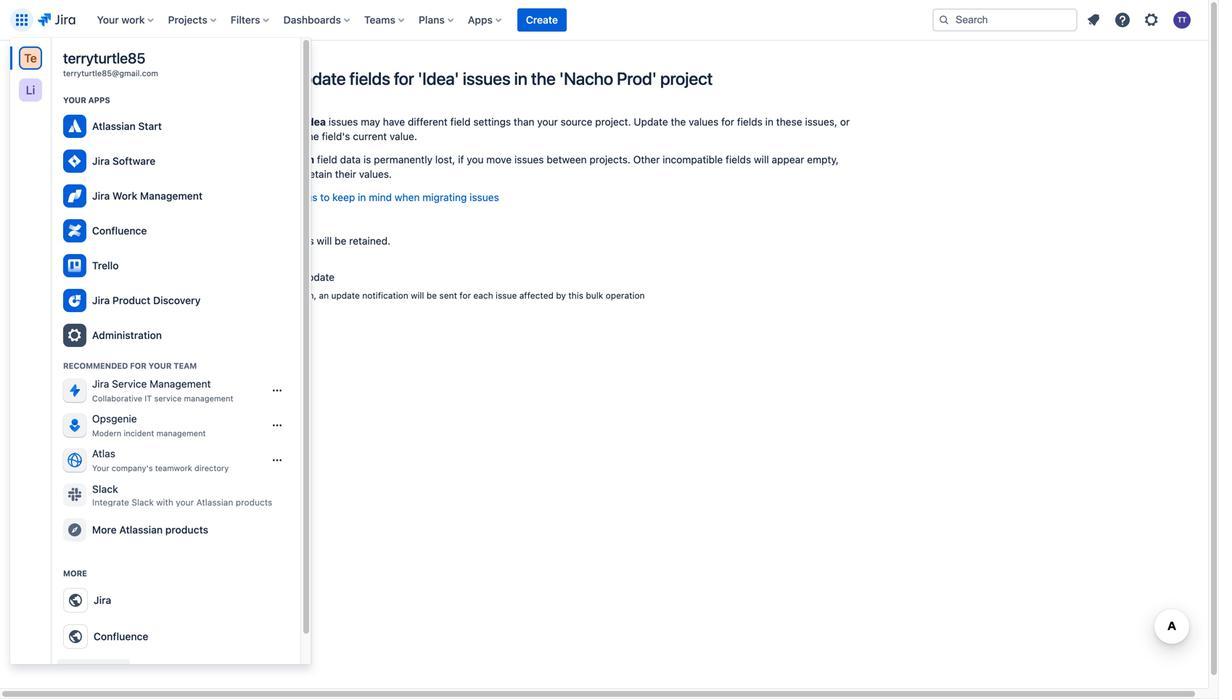 Task type: describe. For each thing, give the bounding box(es) containing it.
to for retain
[[267, 130, 276, 142]]

retained.
[[349, 235, 391, 247]]

permanently
[[374, 154, 433, 166]]

retain
[[306, 168, 332, 180]]

settings image inside administration link
[[66, 327, 83, 344]]

primary element
[[9, 0, 921, 40]]

organizations tab list
[[10, 38, 52, 694]]

details
[[96, 122, 131, 134]]

is
[[364, 154, 371, 166]]

this up option,
[[282, 271, 299, 283]]

products inside slack integrate slack with your atlassian products
[[236, 497, 273, 508]]

li button
[[19, 78, 42, 102]]

2 confluence link from the top
[[57, 619, 295, 655]]

jira for jira work management
[[92, 190, 110, 202]]

issues up settings
[[463, 68, 511, 89]]

or
[[841, 116, 850, 128]]

1 horizontal spatial if
[[458, 154, 464, 166]]

jira work management
[[92, 190, 203, 202]]

discovery
[[153, 294, 201, 306]]

between
[[547, 154, 587, 166]]

0 horizontal spatial values
[[284, 235, 314, 247]]

1 horizontal spatial slack
[[132, 497, 154, 508]]

opsgenie
[[92, 413, 137, 425]]

jira service management collaborative it service management
[[92, 378, 233, 403]]

even
[[203, 168, 226, 180]]

with
[[156, 497, 173, 508]]

for left 'idea'
[[394, 68, 414, 89]]

1 vertical spatial you
[[237, 168, 254, 180]]

send mail for this update by selecting this option, an update notification will be sent for each issue affected by this bulk operation
[[218, 271, 645, 301]]

atlassian app switcher dialog
[[10, 38, 301, 694]]

filters
[[231, 14, 260, 26]]

migrating
[[423, 191, 467, 203]]

empty,
[[808, 154, 839, 166]]

opsgenie modern incident management
[[92, 413, 206, 438]]

option,
[[288, 290, 317, 301]]

create
[[526, 14, 558, 26]]

may
[[361, 116, 380, 128]]

your inside slack integrate slack with your atlassian products
[[176, 497, 194, 508]]

management for service
[[150, 378, 211, 390]]

values.
[[359, 168, 392, 180]]

administration
[[92, 329, 162, 341]]

retain
[[234, 130, 264, 142]]

update inside issues may have different field settings than your source project. update the values for fields in these issues, or select retain to keep the field's current value.
[[634, 116, 668, 128]]

mail
[[245, 271, 264, 283]]

issue:
[[74, 67, 118, 87]]

terryturtle85@gmail.com
[[63, 69, 158, 78]]

projects button
[[164, 8, 222, 32]]

fields inside field data is permanently lost, if you move issues between projects. other incompatible fields will appear empty, even if you choose to retain their values.
[[726, 154, 752, 166]]

idea inside the operation details nacho prod - idea
[[126, 140, 148, 152]]

step 1 of 2:                                                       update fields for 'idea' issues in the 'nacho prod' project
[[203, 68, 713, 89]]

about
[[259, 191, 286, 203]]

your profile and settings image
[[1174, 11, 1192, 29]]

apps
[[468, 14, 493, 26]]

0 vertical spatial the
[[531, 68, 556, 89]]

administration link
[[57, 318, 295, 353]]

jira work management link
[[57, 179, 295, 213]]

team
[[174, 361, 197, 371]]

it
[[145, 394, 152, 403]]

jira inside jira service management collaborative it service management
[[92, 378, 109, 390]]

appear
[[772, 154, 805, 166]]

jira for jira software
[[92, 155, 110, 167]]

collaborative
[[92, 394, 142, 403]]

issues inside issues may have different field settings than your source project. update the values for fields in these issues, or select retain to keep the field's current value.
[[329, 116, 358, 128]]

filters button
[[226, 8, 275, 32]]

atlassian start link
[[57, 109, 295, 144]]

0 horizontal spatial the
[[304, 130, 319, 142]]

terryturtle85
[[63, 49, 145, 66]]

mind
[[369, 191, 392, 203]]

step
[[203, 68, 238, 89]]

for right sent
[[460, 290, 471, 301]]

directory
[[195, 464, 229, 473]]

0 vertical spatial update
[[290, 68, 346, 89]]

apps button
[[464, 8, 507, 32]]

your inside atlas your company's teamwork directory
[[92, 464, 109, 473]]

to for choose
[[294, 168, 303, 180]]

plans button
[[415, 8, 459, 32]]

notification
[[363, 290, 409, 301]]

your inside issues may have different field settings than your source project. update the values for fields in these issues, or select retain to keep the field's current value.
[[537, 116, 558, 128]]

1 vertical spatial confluence
[[94, 631, 148, 643]]

2 vertical spatial atlassian
[[119, 524, 163, 536]]

things
[[289, 191, 318, 203]]

1 horizontal spatial you
[[467, 154, 484, 166]]

plans
[[419, 14, 445, 26]]

lost,
[[435, 154, 456, 166]]

2 vertical spatial to
[[320, 191, 330, 203]]

source
[[561, 116, 593, 128]]

settings
[[474, 116, 511, 128]]

Search field
[[933, 8, 1078, 32]]

1 vertical spatial will
[[317, 235, 332, 247]]

by
[[218, 290, 228, 301]]

each
[[474, 290, 493, 301]]

sent
[[440, 290, 457, 301]]

li
[[26, 83, 35, 97]]

be inside send mail for this update by selecting this option, an update notification will be sent for each issue affected by this bulk operation
[[427, 290, 437, 301]]

more atlassian products
[[92, 524, 208, 536]]

work
[[113, 190, 137, 202]]

this right by
[[569, 290, 584, 301]]

'idea'
[[418, 68, 459, 89]]

0 vertical spatial slack
[[92, 483, 118, 495]]

your inside dropdown button
[[97, 14, 119, 26]]

2 horizontal spatial the
[[671, 116, 686, 128]]

0 horizontal spatial products
[[165, 524, 208, 536]]

trello link
[[57, 248, 295, 283]]

management inside opsgenie modern incident management
[[157, 429, 206, 438]]

product
[[113, 294, 151, 306]]

help image
[[1115, 11, 1132, 29]]

prod
[[93, 140, 116, 152]]

manage list link
[[57, 659, 130, 683]]

select
[[203, 130, 232, 142]]

issues right the migrating
[[470, 191, 499, 203]]

0 vertical spatial be
[[335, 235, 347, 247]]

other
[[634, 154, 660, 166]]

slack integrate slack with your atlassian products
[[92, 483, 273, 508]]

trello
[[92, 260, 119, 272]]

project
[[661, 68, 713, 89]]

field inside field data is permanently lost, if you move issues between projects. other incompatible fields will appear empty, even if you choose to retain their values.
[[317, 154, 337, 166]]

search image
[[939, 14, 950, 26]]

atlas
[[92, 448, 115, 460]]

integrate
[[92, 497, 129, 508]]

management inside jira service management collaborative it service management
[[184, 394, 233, 403]]

jira link
[[57, 582, 295, 619]]



Task type: locate. For each thing, give the bounding box(es) containing it.
your right for
[[149, 361, 172, 371]]

1 vertical spatial management
[[157, 429, 206, 438]]

operation
[[44, 122, 93, 134]]

more atlassian products link
[[57, 513, 295, 548]]

will left sent
[[411, 290, 424, 301]]

management down team
[[150, 378, 211, 390]]

your work button
[[93, 8, 159, 32]]

this
[[282, 271, 299, 283], [271, 290, 286, 301], [569, 290, 584, 301]]

1 horizontal spatial to
[[294, 168, 303, 180]]

list
[[107, 665, 121, 677]]

atlassian
[[92, 120, 136, 132], [196, 497, 233, 508], [119, 524, 163, 536]]

will
[[754, 154, 769, 166], [317, 235, 332, 247], [411, 290, 424, 301]]

for right mail on the top left of the page
[[266, 271, 279, 283]]

jira down prod
[[92, 155, 110, 167]]

issue
[[496, 290, 517, 301]]

update right project.
[[634, 116, 668, 128]]

banner containing your work
[[0, 0, 1209, 41]]

2 horizontal spatial will
[[754, 154, 769, 166]]

you left "move"
[[467, 154, 484, 166]]

confluence link down the jira work management
[[57, 213, 295, 248]]

0 vertical spatial your
[[537, 116, 558, 128]]

issues right "move"
[[515, 154, 544, 166]]

field
[[451, 116, 471, 128], [317, 154, 337, 166], [261, 235, 282, 247]]

management inside jira service management collaborative it service management
[[150, 378, 211, 390]]

1 vertical spatial idea
[[126, 140, 148, 152]]

atlassian inside slack integrate slack with your atlassian products
[[196, 497, 233, 508]]

0 horizontal spatial field
[[261, 235, 282, 247]]

teams
[[364, 14, 396, 26]]

1 horizontal spatial the
[[531, 68, 556, 89]]

confirmation
[[44, 169, 104, 181]]

0 vertical spatial products
[[236, 497, 273, 508]]

fields right incompatible on the right
[[726, 154, 752, 166]]

create button
[[518, 8, 567, 32]]

values
[[689, 116, 719, 128], [284, 235, 314, 247]]

0 vertical spatial in
[[514, 68, 528, 89]]

0 vertical spatial field
[[451, 116, 471, 128]]

1 horizontal spatial update
[[634, 116, 668, 128]]

projects.
[[590, 154, 631, 166]]

0 horizontal spatial be
[[335, 235, 347, 247]]

your left 'work' at top
[[97, 14, 119, 26]]

0 vertical spatial confluence
[[92, 225, 147, 237]]

if right lost,
[[458, 154, 464, 166]]

0 vertical spatial atlassian
[[92, 120, 136, 132]]

update up an
[[302, 271, 335, 283]]

by
[[556, 290, 566, 301]]

1 vertical spatial slack
[[132, 497, 154, 508]]

your work
[[97, 14, 145, 26]]

0 horizontal spatial your
[[176, 497, 194, 508]]

will left appear
[[754, 154, 769, 166]]

banner
[[0, 0, 1209, 41]]

jira inside jira link
[[94, 594, 111, 606]]

0 horizontal spatial more
[[63, 569, 87, 578]]

products down slack integrate slack with your atlassian products
[[165, 524, 208, 536]]

the left 'nacho
[[531, 68, 556, 89]]

atlassian inside "link"
[[92, 120, 136, 132]]

atlassian up -
[[92, 120, 136, 132]]

0 horizontal spatial idea
[[126, 140, 148, 152]]

0 vertical spatial confluence link
[[57, 213, 295, 248]]

to
[[267, 130, 276, 142], [294, 168, 303, 180], [320, 191, 330, 203]]

if right even
[[228, 168, 234, 180]]

issues inside field data is permanently lost, if you move issues between projects. other incompatible fields will appear empty, even if you choose to retain their values.
[[515, 154, 544, 166]]

2 vertical spatial will
[[411, 290, 424, 301]]

0 vertical spatial management
[[184, 394, 233, 403]]

data
[[340, 154, 361, 166]]

jira software link
[[57, 144, 295, 179]]

2 vertical spatial fields
[[726, 154, 752, 166]]

notifications image
[[1085, 11, 1103, 29]]

0 horizontal spatial will
[[317, 235, 332, 247]]

1 vertical spatial confluence link
[[57, 619, 295, 655]]

the up incompatible on the right
[[671, 116, 686, 128]]

0 horizontal spatial settings image
[[66, 327, 83, 344]]

1 vertical spatial to
[[294, 168, 303, 180]]

jira left work
[[92, 190, 110, 202]]

field data is permanently lost, if you move issues between projects. other incompatible fields will appear empty, even if you choose to retain their values.
[[203, 154, 839, 180]]

teams button
[[360, 8, 410, 32]]

jira for jira product discovery
[[92, 294, 110, 306]]

0 vertical spatial you
[[467, 154, 484, 166]]

values inside issues may have different field settings than your source project. update the values for fields in these issues, or select retain to keep the field's current value.
[[689, 116, 719, 128]]

values up incompatible on the right
[[689, 116, 719, 128]]

choose
[[257, 168, 291, 180]]

apps
[[88, 95, 110, 105]]

0 horizontal spatial update
[[290, 68, 346, 89]]

atlassian start
[[92, 120, 162, 132]]

1 vertical spatial values
[[284, 235, 314, 247]]

issues may have different field settings than your source project. update the values for fields in these issues, or select retain to keep the field's current value.
[[203, 116, 850, 142]]

for up incompatible on the right
[[722, 116, 735, 128]]

atlas options menu image
[[272, 455, 283, 466]]

1 horizontal spatial field
[[317, 154, 337, 166]]

move
[[29, 67, 71, 87]]

fields up may
[[350, 68, 390, 89]]

dashboards button
[[279, 8, 356, 32]]

update right 2:
[[290, 68, 346, 89]]

slack left with
[[132, 497, 154, 508]]

idea right the idea image
[[304, 116, 326, 128]]

bulk
[[586, 290, 604, 301]]

1 vertical spatial products
[[165, 524, 208, 536]]

1 horizontal spatial your
[[537, 116, 558, 128]]

for
[[130, 361, 147, 371]]

1 vertical spatial update
[[634, 116, 668, 128]]

value.
[[390, 130, 417, 142]]

1 horizontal spatial settings image
[[1144, 11, 1161, 29]]

1 horizontal spatial be
[[427, 290, 437, 301]]

nac-
[[122, 67, 164, 87]]

1 vertical spatial field
[[317, 154, 337, 166]]

all field values will be retained.
[[247, 235, 391, 247]]

2 horizontal spatial in
[[766, 116, 774, 128]]

incident
[[124, 429, 154, 438]]

management up atlas your company's teamwork directory
[[157, 429, 206, 438]]

manage
[[66, 665, 104, 677]]

current
[[353, 130, 387, 142]]

values down things
[[284, 235, 314, 247]]

0 vertical spatial idea
[[304, 116, 326, 128]]

these
[[777, 116, 803, 128]]

2 vertical spatial the
[[304, 130, 319, 142]]

management down team
[[184, 394, 233, 403]]

fields left these
[[738, 116, 763, 128]]

0 vertical spatial will
[[754, 154, 769, 166]]

0 vertical spatial values
[[689, 116, 719, 128]]

idea image
[[290, 117, 302, 129]]

1 vertical spatial more
[[63, 569, 87, 578]]

1 horizontal spatial idea
[[304, 116, 326, 128]]

learn
[[203, 191, 230, 203]]

0 horizontal spatial to
[[267, 130, 276, 142]]

move issue: nac-7
[[29, 67, 174, 87]]

settings image right help image
[[1144, 11, 1161, 29]]

appswitcher icon image
[[13, 11, 30, 29]]

1 vertical spatial keep
[[333, 191, 355, 203]]

settings image
[[1144, 11, 1161, 29], [66, 327, 83, 344]]

for inside issues may have different field settings than your source project. update the values for fields in these issues, or select retain to keep the field's current value.
[[722, 116, 735, 128]]

-
[[119, 140, 124, 152]]

this left option,
[[271, 290, 286, 301]]

2 horizontal spatial field
[[451, 116, 471, 128]]

learn more about things to keep in mind when migrating issues link
[[203, 191, 499, 203]]

2 vertical spatial in
[[358, 191, 366, 203]]

to down version
[[294, 168, 303, 180]]

confluence link
[[57, 213, 295, 248], [57, 619, 295, 655]]

confluence up list
[[94, 631, 148, 643]]

field inside issues may have different field settings than your source project. update the values for fields in these issues, or select retain to keep the field's current value.
[[451, 116, 471, 128]]

jira inside jira software link
[[92, 155, 110, 167]]

prod'
[[617, 68, 657, 89]]

1 horizontal spatial in
[[514, 68, 528, 89]]

1 vertical spatial settings image
[[66, 327, 83, 344]]

will inside send mail for this update by selecting this option, an update notification will be sent for each issue affected by this bulk operation
[[411, 290, 424, 301]]

your down atlas
[[92, 464, 109, 473]]

your right with
[[176, 497, 194, 508]]

the left field's
[[304, 130, 319, 142]]

0 vertical spatial fields
[[350, 68, 390, 89]]

update right an
[[331, 290, 360, 301]]

learn more about things to keep in mind when migrating issues
[[203, 191, 499, 203]]

to right the retain on the top of page
[[267, 130, 276, 142]]

slack up integrate
[[92, 483, 118, 495]]

confluence link up list
[[57, 619, 295, 655]]

terryturtle85 terryturtle85@gmail.com
[[63, 49, 158, 78]]

keep inside issues may have different field settings than your source project. update the values for fields in these issues, or select retain to keep the field's current value.
[[279, 130, 301, 142]]

0 horizontal spatial slack
[[92, 483, 118, 495]]

jira inside jira product discovery link
[[92, 294, 110, 306]]

1 vertical spatial the
[[671, 116, 686, 128]]

1 horizontal spatial will
[[411, 290, 424, 301]]

main content
[[0, 41, 1209, 699]]

to inside issues may have different field settings than your source project. update the values for fields in these issues, or select retain to keep the field's current value.
[[267, 130, 276, 142]]

slack
[[92, 483, 118, 495], [132, 497, 154, 508]]

jira left the product
[[92, 294, 110, 306]]

dashboards
[[284, 14, 341, 26]]

jira up manage list
[[94, 594, 111, 606]]

company's
[[112, 464, 153, 473]]

an
[[319, 290, 329, 301]]

project.
[[596, 116, 631, 128]]

than
[[514, 116, 535, 128]]

'nacho
[[560, 68, 614, 89]]

to right things
[[320, 191, 330, 203]]

you up more at the top left of the page
[[237, 168, 254, 180]]

1 horizontal spatial values
[[689, 116, 719, 128]]

1 vertical spatial be
[[427, 290, 437, 301]]

1 horizontal spatial more
[[92, 524, 117, 536]]

jira software
[[92, 155, 156, 167]]

be left retained.
[[335, 235, 347, 247]]

fields inside issues may have different field settings than your source project. update the values for fields in these issues, or select retain to keep the field's current value.
[[738, 116, 763, 128]]

different
[[408, 116, 448, 128]]

issues,
[[806, 116, 838, 128]]

field right all
[[261, 235, 282, 247]]

to inside field data is permanently lost, if you move issues between projects. other incompatible fields will appear empty, even if you choose to retain their values.
[[294, 168, 303, 180]]

service
[[154, 394, 182, 403]]

1 vertical spatial update
[[331, 290, 360, 301]]

in left these
[[766, 116, 774, 128]]

jira down recommended
[[92, 378, 109, 390]]

2 horizontal spatial to
[[320, 191, 330, 203]]

0 horizontal spatial in
[[358, 191, 366, 203]]

software
[[113, 155, 156, 167]]

opsgenie options menu image
[[272, 420, 283, 431]]

field left settings
[[451, 116, 471, 128]]

management for work
[[140, 190, 203, 202]]

teamwork
[[155, 464, 192, 473]]

atlassian down with
[[119, 524, 163, 536]]

0 vertical spatial settings image
[[1144, 11, 1161, 29]]

issues up field's
[[329, 116, 358, 128]]

start
[[138, 120, 162, 132]]

0 horizontal spatial keep
[[279, 130, 301, 142]]

0 vertical spatial if
[[458, 154, 464, 166]]

products down atlas options menu icon
[[236, 497, 273, 508]]

manage list
[[66, 665, 121, 677]]

0 vertical spatial management
[[140, 190, 203, 202]]

in up "than"
[[514, 68, 528, 89]]

confluence down work
[[92, 225, 147, 237]]

0 vertical spatial keep
[[279, 130, 301, 142]]

update
[[290, 68, 346, 89], [634, 116, 668, 128]]

management down jira software link
[[140, 190, 203, 202]]

keep down their
[[333, 191, 355, 203]]

your
[[97, 14, 119, 26], [63, 95, 86, 105], [149, 361, 172, 371], [92, 464, 109, 473]]

more for more atlassian products
[[92, 524, 117, 536]]

atlassian image
[[66, 118, 83, 135], [66, 118, 83, 135]]

service
[[112, 378, 147, 390]]

1 vertical spatial if
[[228, 168, 234, 180]]

field up retain
[[317, 154, 337, 166]]

settings image up recommended
[[66, 327, 83, 344]]

management inside jira work management link
[[140, 190, 203, 202]]

modern
[[92, 429, 121, 438]]

1 vertical spatial your
[[176, 497, 194, 508]]

0 vertical spatial to
[[267, 130, 276, 142]]

idea up software at top left
[[126, 140, 148, 152]]

have
[[383, 116, 405, 128]]

0 vertical spatial more
[[92, 524, 117, 536]]

field's
[[322, 130, 350, 142]]

your right "than"
[[537, 116, 558, 128]]

1 vertical spatial in
[[766, 116, 774, 128]]

1 horizontal spatial keep
[[333, 191, 355, 203]]

atlassian down directory
[[196, 497, 233, 508]]

be
[[335, 235, 347, 247], [427, 290, 437, 301]]

te button
[[19, 46, 42, 70]]

0 horizontal spatial if
[[228, 168, 234, 180]]

fields
[[350, 68, 390, 89], [738, 116, 763, 128], [726, 154, 752, 166]]

jira inside jira work management link
[[92, 190, 110, 202]]

1 vertical spatial management
[[150, 378, 211, 390]]

more for more
[[63, 569, 87, 578]]

the
[[531, 68, 556, 89], [671, 116, 686, 128], [304, 130, 319, 142]]

in left mind on the left
[[358, 191, 366, 203]]

will inside field data is permanently lost, if you move issues between projects. other incompatible fields will appear empty, even if you choose to retain their values.
[[754, 154, 769, 166]]

keep down the idea image
[[279, 130, 301, 142]]

when
[[395, 191, 420, 203]]

recommended for your team
[[63, 361, 197, 371]]

jira service management options menu image
[[272, 385, 283, 397]]

0 vertical spatial update
[[302, 271, 335, 283]]

jira image
[[38, 11, 75, 29], [38, 11, 75, 29]]

1 confluence link from the top
[[57, 213, 295, 248]]

in inside issues may have different field settings than your source project. update the values for fields in these issues, or select retain to keep the field's current value.
[[766, 116, 774, 128]]

0 horizontal spatial you
[[237, 168, 254, 180]]

will left retained.
[[317, 235, 332, 247]]

more
[[92, 524, 117, 536], [63, 569, 87, 578]]

be left sent
[[427, 290, 437, 301]]

1 horizontal spatial products
[[236, 497, 273, 508]]

your left apps
[[63, 95, 86, 105]]

1 vertical spatial atlassian
[[196, 497, 233, 508]]

1 vertical spatial fields
[[738, 116, 763, 128]]

if
[[458, 154, 464, 166], [228, 168, 234, 180]]

2 vertical spatial field
[[261, 235, 282, 247]]



Task type: vqa. For each thing, say whether or not it's contained in the screenshot.
fourth Terry Turtle POPUP BUTTON from the top of the page
no



